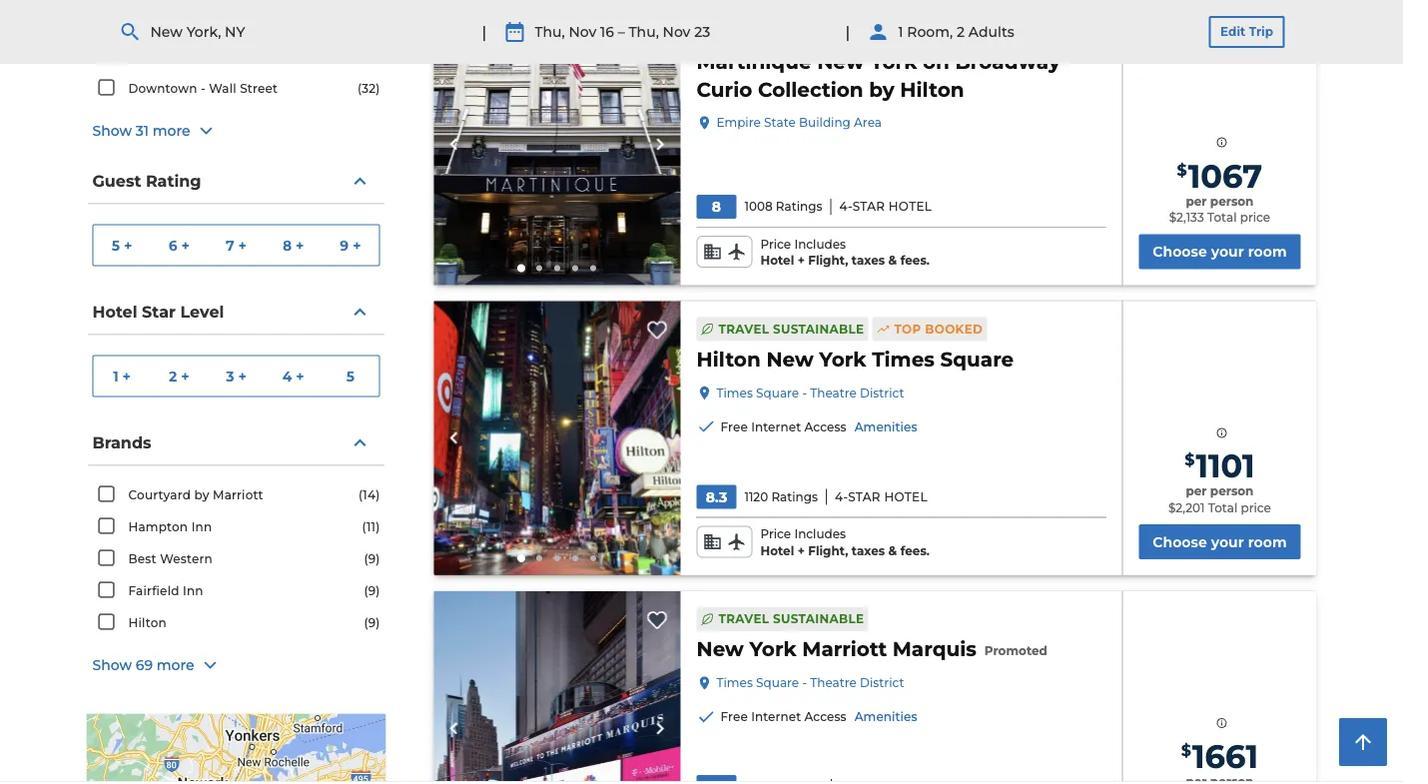 Task type: vqa. For each thing, say whether or not it's contained in the screenshot.
1st GO TO IMAGE #5
yes



Task type: locate. For each thing, give the bounding box(es) containing it.
travel sustainable for 1101
[[719, 322, 864, 336]]

| for thu, nov 16 – thu, nov 23
[[482, 22, 487, 41]]

0 vertical spatial free internet access amenities
[[721, 419, 917, 434]]

price for 1067
[[1240, 210, 1271, 225]]

top for 1067
[[894, 24, 921, 39]]

2 free from the top
[[721, 710, 748, 724]]

fees.
[[901, 253, 930, 268], [901, 543, 930, 558]]

1 | from the left
[[482, 22, 487, 41]]

1 flight, from the top
[[808, 253, 848, 268]]

1 top from the top
[[894, 24, 921, 39]]

1 vertical spatial flight,
[[808, 543, 848, 558]]

brands button
[[88, 421, 384, 466]]

theatre down new york marriott marquis
[[810, 676, 857, 690]]

3
[[226, 368, 234, 385]]

+ left 2 +
[[122, 368, 131, 385]]

2 show from the top
[[92, 657, 132, 674]]

2 top from the top
[[894, 322, 921, 336]]

price includes hotel + flight, taxes & fees.
[[760, 236, 930, 268], [760, 527, 930, 558]]

nov left 23
[[663, 23, 691, 40]]

1 vertical spatial 1
[[113, 368, 119, 385]]

1 vertical spatial internet
[[751, 710, 801, 724]]

2 go to image #5 image from the top
[[590, 555, 596, 561]]

0 vertical spatial 5
[[112, 237, 120, 254]]

go to image #4 image for 1101
[[572, 555, 578, 561]]

2 vertical spatial (9)
[[364, 615, 380, 630]]

1 vertical spatial your
[[1211, 533, 1244, 550]]

0 vertical spatial price
[[1240, 210, 1271, 225]]

price includes hotel + flight, taxes & fees. for 1067
[[760, 236, 930, 268]]

$ 1101 per person $2,201 total price
[[1168, 446, 1271, 515]]

1 vertical spatial (9)
[[364, 583, 380, 598]]

square
[[169, 17, 213, 31], [940, 346, 1014, 371], [756, 385, 799, 400], [756, 676, 799, 690]]

1 vertical spatial price
[[1241, 501, 1271, 515]]

your down $ 1101 per person $2,201 total price
[[1211, 533, 1244, 550]]

6 + button
[[151, 225, 208, 265]]

district for 1101
[[860, 385, 904, 400]]

2 vertical spatial star
[[848, 489, 881, 504]]

guest rating
[[92, 171, 201, 191]]

8 for 8
[[712, 198, 721, 215]]

1 booked from the top
[[925, 24, 983, 39]]

2 right 1 + button
[[169, 368, 177, 385]]

1 vertical spatial choose
[[1153, 533, 1207, 550]]

0 vertical spatial travel sustainable
[[719, 24, 864, 39]]

show left 69
[[92, 657, 132, 674]]

free internet access amenities for 1661
[[721, 710, 917, 724]]

4- right "1008 ratings"
[[839, 199, 853, 214]]

choose your room down $2,133 on the right of page
[[1153, 243, 1287, 260]]

price down the 1101
[[1241, 501, 1271, 515]]

times square - theatre district for 1661
[[717, 676, 904, 690]]

1 fees. from the top
[[901, 253, 930, 268]]

1 includes from the top
[[794, 236, 846, 251]]

2 go to image #2 image from the top
[[536, 555, 542, 561]]

access down hilton new york times square element
[[805, 419, 847, 434]]

go to image #2 image
[[536, 265, 542, 271], [536, 555, 542, 561]]

1 vertical spatial $
[[1185, 450, 1195, 469]]

$ inside $ 1661
[[1181, 740, 1192, 760]]

york for 1067
[[870, 49, 917, 74]]

nov
[[569, 23, 597, 40], [663, 23, 691, 40]]

+
[[124, 237, 132, 254], [181, 237, 190, 254], [238, 237, 247, 254], [296, 237, 304, 254], [353, 237, 361, 254], [798, 253, 805, 268], [122, 368, 131, 385], [181, 368, 189, 385], [238, 368, 247, 385], [296, 368, 304, 385], [798, 543, 805, 558]]

2 vertical spatial property building image
[[434, 591, 681, 782]]

1 vertical spatial go to image #2 image
[[536, 555, 542, 561]]

top up martinique new york on broadway curio collection by hilton element
[[894, 24, 921, 39]]

1 vertical spatial &
[[888, 543, 897, 558]]

+ left 6
[[124, 237, 132, 254]]

2 go to image #1 image from the top
[[517, 554, 525, 562]]

0 vertical spatial theatre
[[225, 17, 273, 31]]

+ right 3
[[238, 368, 247, 385]]

0 vertical spatial room
[[1248, 243, 1287, 260]]

thu, left the 16
[[535, 23, 565, 40]]

+ left 3
[[181, 368, 189, 385]]

2 booked from the top
[[925, 322, 983, 336]]

fairfield inn
[[128, 583, 203, 598]]

access for 1101
[[805, 419, 847, 434]]

0 vertical spatial fees.
[[901, 253, 930, 268]]

person inside $ 1067 per person $2,133 total price
[[1210, 194, 1254, 208]]

includes for 1067
[[794, 236, 846, 251]]

1 vertical spatial top booked
[[894, 322, 983, 336]]

0 horizontal spatial |
[[482, 22, 487, 41]]

choose your room
[[1153, 243, 1287, 260], [1153, 533, 1287, 550]]

star inside the hotel star level dropdown button
[[142, 302, 176, 321]]

person inside $ 1101 per person $2,201 total price
[[1210, 484, 1254, 498]]

8
[[712, 198, 721, 215], [283, 237, 292, 254]]

1 go to image #1 image from the top
[[517, 264, 525, 272]]

district down hilton new york times square element
[[860, 385, 904, 400]]

hilton
[[900, 77, 964, 102], [697, 346, 761, 371], [128, 615, 167, 630]]

1 left room,
[[898, 23, 903, 40]]

total inside $ 1101 per person $2,201 total price
[[1208, 501, 1238, 515]]

4
[[282, 368, 292, 385]]

flight, down "1008 ratings"
[[808, 253, 848, 268]]

includes down 1120 ratings
[[794, 527, 846, 541]]

3 (9) from the top
[[364, 615, 380, 630]]

5 inside button
[[112, 237, 120, 254]]

2 includes from the top
[[794, 527, 846, 541]]

choose your room button
[[1139, 234, 1301, 269], [1139, 524, 1301, 559]]

8 inside button
[[283, 237, 292, 254]]

show for show 69 more
[[92, 657, 132, 674]]

show left 31
[[92, 123, 132, 140]]

5 left 6
[[112, 237, 120, 254]]

room for 1101
[[1248, 533, 1287, 550]]

0 vertical spatial by
[[869, 77, 895, 102]]

+ left the 9
[[296, 237, 304, 254]]

2 | from the left
[[845, 22, 850, 41]]

2 internet from the top
[[751, 710, 801, 724]]

marriott inside "element"
[[802, 637, 887, 661]]

2 vertical spatial $
[[1181, 740, 1192, 760]]

inn down the western
[[183, 583, 203, 598]]

1 vertical spatial total
[[1208, 501, 1238, 515]]

1 vertical spatial travel sustainable
[[719, 322, 864, 336]]

1 vertical spatial price
[[760, 527, 791, 541]]

0 horizontal spatial york
[[749, 637, 797, 661]]

2 vertical spatial travel sustainable
[[719, 612, 864, 626]]

free internet access amenities down new york marriott marquis
[[721, 710, 917, 724]]

hotel inside dropdown button
[[92, 302, 137, 321]]

sustainable up hilton new york times square
[[773, 322, 864, 336]]

choose your room button down $2,201
[[1139, 524, 1301, 559]]

3 travel sustainable from the top
[[719, 612, 864, 626]]

1 sustainable from the top
[[773, 24, 864, 39]]

by right courtyard
[[194, 487, 209, 502]]

1 top booked from the top
[[894, 24, 983, 39]]

go to image #3 image
[[554, 265, 560, 271], [554, 555, 560, 561]]

price for 1101
[[1241, 501, 1271, 515]]

price
[[1240, 210, 1271, 225], [1241, 501, 1271, 515]]

1 vertical spatial ratings
[[771, 489, 818, 504]]

+ for 8 +
[[296, 237, 304, 254]]

choose your room button down $2,133 on the right of page
[[1139, 234, 1301, 269]]

top booked for 1067
[[894, 24, 983, 39]]

amenities down new york marriott marquis - promoted "element" at the bottom
[[855, 710, 917, 724]]

1 price includes hotel + flight, taxes & fees. from the top
[[760, 236, 930, 268]]

1 vertical spatial sustainable
[[773, 322, 864, 336]]

per inside $ 1101 per person $2,201 total price
[[1186, 484, 1207, 498]]

1 vertical spatial go to image #4 image
[[572, 555, 578, 561]]

3 + button
[[208, 356, 265, 396]]

2 vertical spatial sustainable
[[773, 612, 864, 626]]

31
[[136, 123, 149, 140]]

0 vertical spatial per
[[1186, 194, 1207, 208]]

marriott left marquis
[[802, 637, 887, 661]]

total inside $ 1067 per person $2,133 total price
[[1207, 210, 1237, 225]]

1 photo carousel region from the top
[[434, 4, 681, 285]]

1 vertical spatial district
[[860, 385, 904, 400]]

per for 1101
[[1186, 484, 1207, 498]]

$ left 1661
[[1181, 740, 1192, 760]]

room for 1067
[[1248, 243, 1287, 260]]

taxes up new york marriott marquis - promoted "element" at the bottom
[[852, 543, 885, 558]]

hilton inside hilton new york times square element
[[697, 346, 761, 371]]

1 horizontal spatial 5
[[346, 368, 355, 385]]

1 horizontal spatial 8
[[712, 198, 721, 215]]

1 vertical spatial includes
[[794, 527, 846, 541]]

(9)
[[364, 551, 380, 566], [364, 583, 380, 598], [364, 615, 380, 630]]

free internet access amenities down hilton new york times square element
[[721, 419, 917, 434]]

2 choose your room button from the top
[[1139, 524, 1301, 559]]

1 free from the top
[[721, 419, 748, 434]]

0 horizontal spatial by
[[194, 487, 209, 502]]

0 vertical spatial price includes hotel + flight, taxes & fees.
[[760, 236, 930, 268]]

includes down "1008 ratings"
[[794, 236, 846, 251]]

+ right 4
[[296, 368, 304, 385]]

room down $ 1067 per person $2,133 total price
[[1248, 243, 1287, 260]]

8 left "1008"
[[712, 198, 721, 215]]

1 vertical spatial more
[[157, 657, 194, 674]]

internet up 1120 ratings
[[751, 419, 801, 434]]

1 vertical spatial per
[[1186, 484, 1207, 498]]

2 go to image #4 image from the top
[[572, 555, 578, 561]]

more right 31
[[153, 123, 190, 140]]

4- for 1101
[[835, 489, 848, 504]]

2 sustainable from the top
[[773, 322, 864, 336]]

1 vertical spatial amenities
[[855, 710, 917, 724]]

person for 1101
[[1210, 484, 1254, 498]]

0 vertical spatial amenities
[[855, 419, 917, 434]]

0 vertical spatial ratings
[[776, 199, 822, 214]]

choose your room button for 1101
[[1139, 524, 1301, 559]]

2 travel sustainable from the top
[[719, 322, 864, 336]]

go to image #5 image
[[590, 265, 596, 271], [590, 555, 596, 561]]

access down new york marriott marquis
[[805, 710, 847, 724]]

top up hilton new york times square
[[894, 322, 921, 336]]

1 vertical spatial inn
[[183, 583, 203, 598]]

2 flight, from the top
[[808, 543, 848, 558]]

0 vertical spatial flight,
[[808, 253, 848, 268]]

times square - theatre district up wall
[[128, 17, 322, 31]]

1 your from the top
[[1211, 243, 1244, 260]]

1 go to image #4 image from the top
[[572, 265, 578, 271]]

$
[[1177, 160, 1187, 179], [1185, 450, 1195, 469], [1181, 740, 1192, 760]]

1 choose your room button from the top
[[1139, 234, 1301, 269]]

flight, down 1120 ratings
[[808, 543, 848, 558]]

4-star hotel for 1101
[[835, 489, 928, 504]]

2 (9) from the top
[[364, 583, 380, 598]]

2 free internet access amenities from the top
[[721, 710, 917, 724]]

0 vertical spatial total
[[1207, 210, 1237, 225]]

2 vertical spatial times square - theatre district
[[717, 676, 904, 690]]

property building image for 1101
[[434, 301, 681, 575]]

1 price from the top
[[760, 236, 791, 251]]

2 travel from the top
[[719, 322, 769, 336]]

1 choose from the top
[[1153, 243, 1207, 260]]

1 access from the top
[[805, 419, 847, 434]]

4-star hotel for 1067
[[839, 199, 932, 214]]

1 vertical spatial 5
[[346, 368, 355, 385]]

new york marriott marquis
[[697, 637, 977, 661]]

1 thu, from the left
[[535, 23, 565, 40]]

travel
[[719, 24, 769, 39], [719, 322, 769, 336], [719, 612, 769, 626]]

amenities
[[855, 419, 917, 434], [855, 710, 917, 724]]

0 vertical spatial choose your room
[[1153, 243, 1287, 260]]

travel sustainable
[[719, 24, 864, 39], [719, 322, 864, 336], [719, 612, 864, 626]]

price includes hotel + flight, taxes & fees. down 1120 ratings
[[760, 527, 930, 558]]

york inside 'martinique new york on broadway curio collection by hilton'
[[870, 49, 917, 74]]

$ inside $ 1067 per person $2,133 total price
[[1177, 160, 1187, 179]]

wall
[[209, 81, 236, 95]]

1 for 1 +
[[113, 368, 119, 385]]

your
[[1211, 243, 1244, 260], [1211, 533, 1244, 550]]

choose down $2,133 on the right of page
[[1153, 243, 1207, 260]]

1 (9) from the top
[[364, 551, 380, 566]]

1 horizontal spatial hilton
[[697, 346, 761, 371]]

taxes up hilton new york times square
[[852, 253, 885, 268]]

0 vertical spatial hilton
[[900, 77, 964, 102]]

property building image
[[434, 4, 681, 285], [434, 301, 681, 575], [434, 591, 681, 782]]

ratings right "1008"
[[776, 199, 822, 214]]

thu, right the –
[[629, 23, 659, 40]]

0 vertical spatial free
[[721, 419, 748, 434]]

1 vertical spatial times square - theatre district
[[717, 385, 904, 400]]

+ for 3 +
[[238, 368, 247, 385]]

0 vertical spatial go to image #4 image
[[572, 265, 578, 271]]

nov left the 16
[[569, 23, 597, 40]]

2 fees. from the top
[[901, 543, 930, 558]]

go to image #5 image for 1067
[[590, 265, 596, 271]]

(14)
[[359, 487, 380, 502]]

1 vertical spatial marriott
[[802, 637, 887, 661]]

5 for 5 +
[[112, 237, 120, 254]]

23
[[694, 23, 710, 40]]

–
[[618, 23, 625, 40]]

york for 1101
[[819, 346, 866, 371]]

by up the area
[[869, 77, 895, 102]]

your for 1101
[[1211, 533, 1244, 550]]

per
[[1186, 194, 1207, 208], [1186, 484, 1207, 498]]

edit trip button
[[1209, 16, 1285, 48]]

2 room from the top
[[1248, 533, 1287, 550]]

1 room from the top
[[1248, 243, 1287, 260]]

go to image #4 image for 1067
[[572, 265, 578, 271]]

theatre for 1661
[[810, 676, 857, 690]]

1 left 2 +
[[113, 368, 119, 385]]

1 vertical spatial star
[[142, 302, 176, 321]]

1 horizontal spatial 1
[[898, 23, 903, 40]]

per inside $ 1067 per person $2,133 total price
[[1186, 194, 1207, 208]]

0 vertical spatial top
[[894, 24, 921, 39]]

0 vertical spatial (9)
[[364, 551, 380, 566]]

price includes hotel + flight, taxes & fees. down "1008 ratings"
[[760, 236, 930, 268]]

choose your room for 1067
[[1153, 243, 1287, 260]]

go to image #4 image
[[572, 265, 578, 271], [572, 555, 578, 561]]

0 vertical spatial inn
[[191, 519, 212, 534]]

2 person from the top
[[1210, 484, 1254, 498]]

new
[[150, 23, 183, 40], [817, 49, 864, 74], [766, 346, 814, 371], [697, 637, 744, 661]]

photo carousel region for 1067
[[434, 4, 681, 285]]

2 vertical spatial travel
[[719, 612, 769, 626]]

1 horizontal spatial marriott
[[802, 637, 887, 661]]

top booked up hilton new york times square
[[894, 322, 983, 336]]

empire
[[717, 115, 761, 130]]

ratings right 1120
[[771, 489, 818, 504]]

9 +
[[340, 237, 361, 254]]

2 choose your room from the top
[[1153, 533, 1287, 550]]

york
[[870, 49, 917, 74], [819, 346, 866, 371], [749, 637, 797, 661]]

martinique new york on broadway curio collection by hilton
[[697, 49, 1061, 102]]

go to image #1 image for 1067
[[517, 264, 525, 272]]

free internet access amenities for 1101
[[721, 419, 917, 434]]

martinique new york on broadway curio collection by hilton element
[[697, 48, 1106, 103]]

2 property building image from the top
[[434, 301, 681, 575]]

top booked
[[894, 24, 983, 39], [894, 322, 983, 336]]

internet down new york marriott marquis
[[751, 710, 801, 724]]

2 go to image #3 image from the top
[[554, 555, 560, 561]]

theatre down hilton new york times square element
[[810, 385, 857, 400]]

1101
[[1196, 446, 1255, 485]]

star right 1120 ratings
[[848, 489, 881, 504]]

travel sustainable up new york marriott marquis
[[719, 612, 864, 626]]

2 horizontal spatial york
[[870, 49, 917, 74]]

1 for 1 room, 2 adults
[[898, 23, 903, 40]]

marriott down the brands dropdown button
[[213, 487, 263, 502]]

1 vertical spatial go to image #5 image
[[590, 555, 596, 561]]

curio
[[697, 77, 752, 102]]

0 vertical spatial your
[[1211, 243, 1244, 260]]

+ for 5 +
[[124, 237, 132, 254]]

1 vertical spatial fees.
[[901, 543, 930, 558]]

show 69 more
[[92, 657, 194, 674]]

2 vertical spatial district
[[860, 676, 904, 690]]

star down the area
[[853, 199, 885, 214]]

8 right '7 +' button
[[283, 237, 292, 254]]

price inside $ 1101 per person $2,201 total price
[[1241, 501, 1271, 515]]

york inside "element"
[[749, 637, 797, 661]]

1 per from the top
[[1186, 194, 1207, 208]]

3 photo carousel region from the top
[[434, 591, 681, 782]]

fees. for 1101
[[901, 543, 930, 558]]

2 vertical spatial photo carousel region
[[434, 591, 681, 782]]

your down $ 1067 per person $2,133 total price
[[1211, 243, 1244, 260]]

0 vertical spatial marriott
[[213, 487, 263, 502]]

2 choose from the top
[[1153, 533, 1207, 550]]

1 free internet access amenities from the top
[[721, 419, 917, 434]]

hilton for hilton
[[128, 615, 167, 630]]

price includes hotel + flight, taxes & fees. for 1101
[[760, 527, 930, 558]]

2 your from the top
[[1211, 533, 1244, 550]]

price down 1067
[[1240, 210, 1271, 225]]

0 vertical spatial price
[[760, 236, 791, 251]]

top booked up on
[[894, 24, 983, 39]]

0 horizontal spatial nov
[[569, 23, 597, 40]]

1 property building image from the top
[[434, 4, 681, 285]]

1 amenities from the top
[[855, 419, 917, 434]]

2 & from the top
[[888, 543, 897, 558]]

2 vertical spatial hilton
[[128, 615, 167, 630]]

+ right 6
[[181, 237, 190, 254]]

2 amenities from the top
[[855, 710, 917, 724]]

sign in to save image
[[647, 23, 667, 48]]

more for show 31 more
[[153, 123, 190, 140]]

0 vertical spatial &
[[888, 253, 897, 268]]

go to image #1 image
[[517, 264, 525, 272], [517, 554, 525, 562]]

+ right the 9
[[353, 237, 361, 254]]

new inside 'martinique new york on broadway curio collection by hilton'
[[817, 49, 864, 74]]

2 price from the top
[[760, 527, 791, 541]]

2 right room,
[[957, 23, 965, 40]]

2
[[957, 23, 965, 40], [169, 368, 177, 385]]

0 horizontal spatial thu,
[[535, 23, 565, 40]]

2 per from the top
[[1186, 484, 1207, 498]]

0 vertical spatial york
[[870, 49, 917, 74]]

1 travel sustainable from the top
[[719, 24, 864, 39]]

0 vertical spatial sustainable
[[773, 24, 864, 39]]

0 horizontal spatial 5
[[112, 237, 120, 254]]

$ inside $ 1101 per person $2,201 total price
[[1185, 450, 1195, 469]]

booked for 1101
[[925, 322, 983, 336]]

1 horizontal spatial 2
[[957, 23, 965, 40]]

1 travel from the top
[[719, 24, 769, 39]]

sustainable up new york marriott marquis
[[773, 612, 864, 626]]

martinique
[[697, 49, 811, 74]]

times square - theatre district
[[128, 17, 322, 31], [717, 385, 904, 400], [717, 676, 904, 690]]

photo carousel region
[[434, 4, 681, 285], [434, 301, 681, 575], [434, 591, 681, 782]]

broadway
[[955, 49, 1061, 74]]

internet for 1101
[[751, 419, 801, 434]]

4- right 1120 ratings
[[835, 489, 848, 504]]

more
[[153, 123, 190, 140], [157, 657, 194, 674]]

inn
[[191, 519, 212, 534], [183, 583, 203, 598]]

inn down courtyard by marriott
[[191, 519, 212, 534]]

per up $2,201
[[1186, 484, 1207, 498]]

travel sustainable for 1067
[[719, 24, 864, 39]]

show 31 more
[[92, 123, 190, 140]]

sustainable up "collection"
[[773, 24, 864, 39]]

access
[[805, 419, 847, 434], [805, 710, 847, 724]]

1 vertical spatial photo carousel region
[[434, 301, 681, 575]]

internet
[[751, 419, 801, 434], [751, 710, 801, 724]]

sustainable for 1101
[[773, 322, 864, 336]]

1 vertical spatial top
[[894, 322, 921, 336]]

total right $2,201
[[1208, 501, 1238, 515]]

top
[[894, 24, 921, 39], [894, 322, 921, 336]]

1 go to image #5 image from the top
[[590, 265, 596, 271]]

0 horizontal spatial 2
[[169, 368, 177, 385]]

0 vertical spatial property building image
[[434, 4, 681, 285]]

1 go to image #3 image from the top
[[554, 265, 560, 271]]

2 photo carousel region from the top
[[434, 301, 681, 575]]

travel sustainable up martinique
[[719, 24, 864, 39]]

2 taxes from the top
[[852, 543, 885, 558]]

+ right 7
[[238, 237, 247, 254]]

1 choose your room from the top
[[1153, 243, 1287, 260]]

9 + button
[[322, 225, 379, 265]]

1 internet from the top
[[751, 419, 801, 434]]

thu,
[[535, 23, 565, 40], [629, 23, 659, 40]]

0 vertical spatial star
[[853, 199, 885, 214]]

+ for 9 +
[[353, 237, 361, 254]]

2 price includes hotel + flight, taxes & fees. from the top
[[760, 527, 930, 558]]

marriott for by
[[213, 487, 263, 502]]

1 go to image #2 image from the top
[[536, 265, 542, 271]]

5 right 4 + button
[[346, 368, 355, 385]]

room down $ 1101 per person $2,201 total price
[[1248, 533, 1287, 550]]

1 vertical spatial price includes hotel + flight, taxes & fees.
[[760, 527, 930, 558]]

total right $2,133 on the right of page
[[1207, 210, 1237, 225]]

$ left 1067
[[1177, 160, 1187, 179]]

amenities for 1101
[[855, 419, 917, 434]]

1 person from the top
[[1210, 194, 1254, 208]]

0 vertical spatial internet
[[751, 419, 801, 434]]

district right ny
[[276, 17, 322, 31]]

times square - theatre district down new york marriott marquis
[[717, 676, 904, 690]]

1 vertical spatial 2
[[169, 368, 177, 385]]

free
[[721, 419, 748, 434], [721, 710, 748, 724]]

property building image for 1067
[[434, 4, 681, 285]]

level
[[180, 302, 224, 321]]

- down new york marriott marquis
[[802, 676, 807, 690]]

1 horizontal spatial nov
[[663, 23, 691, 40]]

star for 1101
[[848, 489, 881, 504]]

choose for 1101
[[1153, 533, 1207, 550]]

2 nov from the left
[[663, 23, 691, 40]]

0 vertical spatial 2
[[957, 23, 965, 40]]

price inside $ 1067 per person $2,133 total price
[[1240, 210, 1271, 225]]

$ left the 1101
[[1185, 450, 1195, 469]]

1 horizontal spatial by
[[869, 77, 895, 102]]

2 access from the top
[[805, 710, 847, 724]]

area
[[854, 115, 882, 130]]

total
[[1207, 210, 1237, 225], [1208, 501, 1238, 515]]

5 button
[[322, 356, 379, 396]]

+ down 1120 ratings
[[798, 543, 805, 558]]

more right 69
[[157, 657, 194, 674]]

6 +
[[168, 237, 190, 254]]

hilton new york times square
[[697, 346, 1014, 371]]

travel sustainable up hilton new york times square
[[719, 322, 864, 336]]

theatre for 1101
[[810, 385, 857, 400]]

per up $2,133 on the right of page
[[1186, 194, 1207, 208]]

2 top booked from the top
[[894, 322, 983, 336]]

1 horizontal spatial thu,
[[629, 23, 659, 40]]

0 vertical spatial go to image #3 image
[[554, 265, 560, 271]]

taxes for 1067
[[852, 253, 885, 268]]

2 thu, from the left
[[629, 23, 659, 40]]

choose your room down $2,201
[[1153, 533, 1287, 550]]

&
[[888, 253, 897, 268], [888, 543, 897, 558]]

1 taxes from the top
[[852, 253, 885, 268]]

choose down $2,201
[[1153, 533, 1207, 550]]

amenities down hilton new york times square element
[[855, 419, 917, 434]]

5 inside button
[[346, 368, 355, 385]]

7 + button
[[208, 225, 265, 265]]

marquis
[[893, 637, 977, 661]]

price down "1008 ratings"
[[760, 236, 791, 251]]

travel for 1067
[[719, 24, 769, 39]]

go to image #2 image for 1067
[[536, 265, 542, 271]]

1 show from the top
[[92, 123, 132, 140]]

0 vertical spatial photo carousel region
[[434, 4, 681, 285]]

theatre right york,
[[225, 17, 273, 31]]

star left level
[[142, 302, 176, 321]]

times square - theatre district down hilton new york times square element
[[717, 385, 904, 400]]

9
[[340, 237, 349, 254]]

1 & from the top
[[888, 253, 897, 268]]

price down 1120 ratings
[[760, 527, 791, 541]]

1 vertical spatial york
[[819, 346, 866, 371]]

0 vertical spatial booked
[[925, 24, 983, 39]]

1 vertical spatial hilton
[[697, 346, 761, 371]]

district down new york marriott marquis - promoted "element" at the bottom
[[860, 676, 904, 690]]

1 vertical spatial 8
[[283, 237, 292, 254]]

+ for 2 +
[[181, 368, 189, 385]]

1 inside button
[[113, 368, 119, 385]]

0 horizontal spatial marriott
[[213, 487, 263, 502]]



Task type: describe. For each thing, give the bounding box(es) containing it.
+ for 4 +
[[296, 368, 304, 385]]

go to image #3 image for 1067
[[554, 265, 560, 271]]

1120 ratings
[[745, 489, 818, 504]]

total for 1101
[[1208, 501, 1238, 515]]

edit trip
[[1221, 24, 1273, 39]]

person for 1067
[[1210, 194, 1254, 208]]

per for 1067
[[1186, 194, 1207, 208]]

new york, ny
[[150, 23, 245, 40]]

edit
[[1221, 24, 1246, 39]]

your for 1067
[[1211, 243, 1244, 260]]

booked for 1067
[[925, 24, 983, 39]]

(32)
[[357, 81, 380, 95]]

hilton for hilton new york times square
[[697, 346, 761, 371]]

price for 1101
[[760, 527, 791, 541]]

1661
[[1193, 737, 1258, 775]]

inn for fairfield inn
[[183, 583, 203, 598]]

5 for 5
[[346, 368, 355, 385]]

6
[[168, 237, 177, 254]]

top booked for 1101
[[894, 322, 983, 336]]

+ down "1008 ratings"
[[798, 253, 805, 268]]

hampton inn
[[128, 519, 212, 534]]

building
[[799, 115, 851, 130]]

& for 1067
[[888, 253, 897, 268]]

2 +
[[169, 368, 189, 385]]

$2,133
[[1169, 210, 1204, 225]]

$ 1661
[[1181, 737, 1258, 775]]

1 nov from the left
[[569, 23, 597, 40]]

includes for 1101
[[794, 527, 846, 541]]

taxes for 1101
[[852, 543, 885, 558]]

2 inside button
[[169, 368, 177, 385]]

collection
[[758, 77, 863, 102]]

1008
[[745, 199, 773, 214]]

8 + button
[[265, 225, 322, 265]]

go to image #3 image for 1101
[[554, 555, 560, 561]]

new inside "element"
[[697, 637, 744, 661]]

hilton new york times square element
[[697, 345, 1014, 373]]

ratings for 1101
[[771, 489, 818, 504]]

more for show 69 more
[[157, 657, 194, 674]]

room,
[[907, 23, 953, 40]]

fairfield
[[128, 583, 179, 598]]

5 +
[[112, 237, 132, 254]]

on
[[923, 49, 950, 74]]

courtyard by marriott
[[128, 487, 263, 502]]

(9) for western
[[364, 551, 380, 566]]

downtown
[[128, 81, 197, 95]]

1 +
[[113, 368, 131, 385]]

downtown - wall street
[[128, 81, 278, 95]]

go to image #2 image for 1101
[[536, 555, 542, 561]]

(9) for inn
[[364, 583, 380, 598]]

3 sustainable from the top
[[773, 612, 864, 626]]

empire state building area
[[717, 115, 882, 130]]

district for 1661
[[860, 676, 904, 690]]

- left ny
[[217, 17, 222, 31]]

free for 1661
[[721, 710, 748, 724]]

7
[[226, 237, 234, 254]]

amenities for 1661
[[855, 710, 917, 724]]

16
[[600, 23, 614, 40]]

5 + button
[[93, 225, 151, 265]]

1008 ratings
[[745, 199, 822, 214]]

2 + button
[[151, 356, 208, 396]]

show 31 more button
[[92, 119, 380, 143]]

price for 1067
[[760, 236, 791, 251]]

hotel star level
[[92, 302, 224, 321]]

inn for hampton inn
[[191, 519, 212, 534]]

street
[[240, 81, 278, 95]]

4 +
[[282, 368, 304, 385]]

top for 1101
[[894, 322, 921, 336]]

new york marriott marquis - promoted element
[[697, 635, 1047, 663]]

4- for 1067
[[839, 199, 853, 214]]

show 69 more button
[[92, 654, 380, 678]]

photo carousel region for 1101
[[434, 301, 681, 575]]

free for 1101
[[721, 419, 748, 434]]

rating
[[146, 171, 201, 191]]

+ for 1 +
[[122, 368, 131, 385]]

access for 1661
[[805, 710, 847, 724]]

$ for 1067
[[1177, 160, 1187, 179]]

+ for 6 +
[[181, 237, 190, 254]]

choose your room for 1101
[[1153, 533, 1287, 550]]

hotel star level button
[[88, 290, 384, 335]]

best
[[128, 551, 157, 566]]

flight, for 1101
[[808, 543, 848, 558]]

1 room, 2 adults
[[898, 23, 1015, 40]]

go to image #1 image for 1101
[[517, 554, 525, 562]]

brands
[[92, 433, 151, 452]]

8.3
[[706, 488, 727, 505]]

york,
[[186, 23, 221, 40]]

hampton
[[128, 519, 188, 534]]

- left wall
[[201, 81, 206, 95]]

show for show 31 more
[[92, 123, 132, 140]]

guest
[[92, 171, 141, 191]]

ny
[[225, 23, 245, 40]]

guest rating button
[[88, 159, 384, 204]]

0 vertical spatial times square - theatre district
[[128, 17, 322, 31]]

3 +
[[226, 368, 247, 385]]

internet for 1661
[[751, 710, 801, 724]]

(11)
[[362, 519, 380, 534]]

hilton inside 'martinique new york on broadway curio collection by hilton'
[[900, 77, 964, 102]]

1120
[[745, 489, 768, 504]]

fees. for 1067
[[901, 253, 930, 268]]

1 vertical spatial by
[[194, 487, 209, 502]]

trip
[[1249, 24, 1273, 39]]

& for 1101
[[888, 543, 897, 558]]

choose your room button for 1067
[[1139, 234, 1301, 269]]

total for 1067
[[1207, 210, 1237, 225]]

3 property building image from the top
[[434, 591, 681, 782]]

3 travel from the top
[[719, 612, 769, 626]]

times square - theatre district for 1101
[[717, 385, 904, 400]]

western
[[160, 551, 213, 566]]

star for 1067
[[853, 199, 885, 214]]

1067
[[1188, 156, 1263, 195]]

adults
[[968, 23, 1015, 40]]

4 + button
[[265, 356, 322, 396]]

1 + button
[[93, 356, 151, 396]]

by inside 'martinique new york on broadway curio collection by hilton'
[[869, 77, 895, 102]]

0 vertical spatial district
[[276, 17, 322, 31]]

ratings for 1067
[[776, 199, 822, 214]]

courtyard
[[128, 487, 191, 502]]

$2,201
[[1168, 501, 1205, 515]]

thu, nov 16 – thu, nov 23
[[535, 23, 710, 40]]

best western
[[128, 551, 213, 566]]

choose for 1067
[[1153, 243, 1207, 260]]

| for 1 room, 2 adults
[[845, 22, 850, 41]]

7 +
[[226, 237, 247, 254]]

8 +
[[283, 237, 304, 254]]

8 for 8 +
[[283, 237, 292, 254]]

go to image #5 image for 1101
[[590, 555, 596, 561]]

sustainable for 1067
[[773, 24, 864, 39]]

travel for 1101
[[719, 322, 769, 336]]

marriott for york
[[802, 637, 887, 661]]

- down hilton new york times square element
[[802, 385, 807, 400]]

state
[[764, 115, 796, 130]]

+ for 7 +
[[238, 237, 247, 254]]

69
[[136, 657, 153, 674]]

$ 1067 per person $2,133 total price
[[1169, 156, 1271, 225]]



